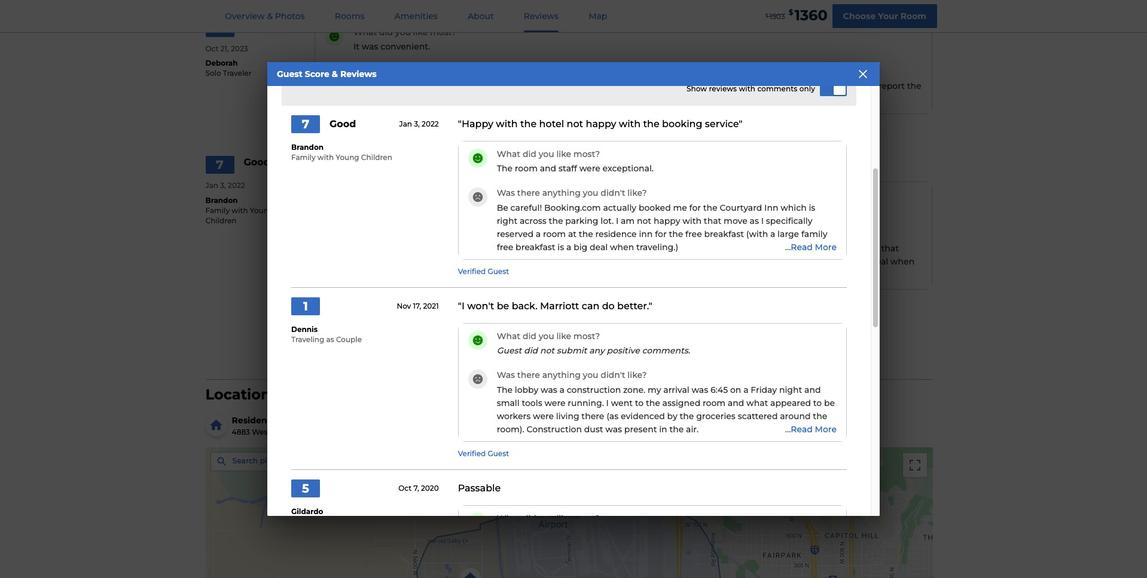 Task type: locate. For each thing, give the bounding box(es) containing it.
0 vertical spatial deal
[[590, 242, 608, 253]]

deal
[[590, 242, 608, 253], [870, 256, 888, 267]]

map region
[[138, 392, 1057, 579]]

guest inside what did you like most? guest did not submit any positive comments.
[[497, 346, 522, 357]]

overview
[[225, 11, 265, 22]]

careful!
[[511, 203, 542, 214], [367, 243, 399, 254]]

1 vertical spatial am
[[798, 243, 812, 254]]

as inside dennis traveling as couple
[[326, 336, 334, 345]]

big inside was there anything you didn't like? be careful! booking.com actually booked me for the courtyard inn which is right across the parking lot. i am not happy with that move as i specifically reserved a room at the residence inn for the free breakfast (with a large family free breakfast is a big deal when traveling.)
[[854, 256, 868, 267]]

show up phones
[[687, 85, 707, 94]]

lake left city
[[367, 415, 387, 426]]

1 more from the top
[[815, 242, 837, 253]]

assigned
[[662, 398, 701, 409]]

guest up won't on the bottom left
[[488, 267, 509, 276]]

verified down guest score & reviews
[[315, 121, 342, 130]]

answer. up werent
[[728, 81, 760, 91]]

1 vertical spatial more
[[815, 424, 837, 435]]

room inside be careful! booking.com actually booked me for the courtyard inn which is right across the parking lot. i am not happy with that move as i specifically reserved a room at the residence inn for the free breakfast (with a large family free breakfast is a big deal when traveling.)
[[543, 229, 566, 240]]

1 horizontal spatial as
[[379, 256, 389, 267]]

inn inside residence inn by marriott salt lake city airport 4883 west douglas corrigan way, salt lake city, ut
[[280, 415, 294, 426]]

1 horizontal spatial that
[[704, 216, 722, 227]]

1 vertical spatial right
[[674, 243, 695, 254]]

lot. inside was there anything you didn't like? be careful! booking.com actually booked me for the courtyard inn which is right across the parking lot. i am not happy with that move as i specifically reserved a room at the residence inn for the free breakfast (with a large family free breakfast is a big deal when traveling.)
[[778, 243, 791, 254]]

0 vertical spatial booking
[[662, 119, 703, 130]]

0 horizontal spatial hotel
[[396, 159, 421, 171]]

$ left 1503
[[765, 13, 768, 19]]

1 horizontal spatial parking
[[743, 243, 776, 254]]

was there anything you didn't like? for 7
[[497, 188, 647, 199]]

my inside was there anything you didn't like? the air conditioner in my first room did not work. i tried to call the front desk but got no answer. i went down to the desk to report the air conditioner issue and that i had tried to call with no answer. the clerk said the phones werent working.
[[446, 81, 460, 91]]

2 vertical spatial reviews
[[571, 348, 608, 359]]

actually up won't on the bottom left
[[460, 243, 493, 254]]

verified guest for 1
[[458, 450, 509, 459]]

move
[[724, 216, 748, 227], [353, 256, 377, 267]]

inn inside was there anything you didn't like? be careful! booking.com actually booked me for the courtyard inn which is right across the parking lot. i am not happy with that move as i specifically reserved a room at the residence inn for the free breakfast (with a large family free breakfast is a big deal when traveling.)
[[621, 243, 635, 254]]

dust
[[584, 425, 603, 435]]

happy
[[586, 119, 616, 130], [442, 159, 473, 171], [654, 216, 680, 227], [831, 243, 858, 254]]

were
[[579, 164, 600, 174], [436, 204, 457, 215], [545, 398, 566, 409], [533, 411, 554, 422]]

brandon
[[291, 143, 324, 152], [205, 196, 238, 205]]

2 horizontal spatial that
[[881, 243, 899, 254]]

1 horizontal spatial deal
[[870, 256, 888, 267]]

0 vertical spatial reserved
[[497, 229, 534, 240]]

you inside was there anything you didn't like? the air conditioner in my first room did not work. i tried to call the front desk but got no answer. i went down to the desk to report the air conditioner issue and that i had tried to call with no answer. the clerk said the phones werent working.
[[440, 66, 455, 77]]

courtyard inside be careful! booking.com actually booked me for the courtyard inn which is right across the parking lot. i am not happy with that move as i specifically reserved a room at the residence inn for the free breakfast (with a large family free breakfast is a big deal when traveling.)
[[720, 203, 762, 214]]

courtyard
[[720, 203, 762, 214], [576, 243, 619, 254]]

Search places or add an address checkbox
[[210, 452, 376, 472]]

like inside what did you like most? it was convenient.
[[413, 27, 428, 37]]

...read more
[[785, 242, 837, 253], [785, 424, 837, 435]]

desk left 'report'
[[845, 81, 865, 91]]

tried right the work.
[[569, 81, 589, 91]]

0 vertical spatial young
[[336, 153, 359, 162]]

comments
[[757, 85, 798, 94]]

across
[[520, 216, 547, 227], [697, 243, 724, 254]]

"happy with the hotel not happy with the booking service"
[[458, 119, 743, 130], [315, 159, 599, 171]]

when inside be careful! booking.com actually booked me for the courtyard inn which is right across the parking lot. i am not happy with that move as i specifically reserved a room at the residence inn for the free breakfast (with a large family free breakfast is a big deal when traveling.)
[[610, 242, 634, 253]]

oct for 5
[[398, 484, 412, 493]]

0 horizontal spatial 7
[[216, 158, 224, 172]]

young
[[336, 153, 359, 162], [250, 206, 273, 215]]

1 horizontal spatial young
[[336, 153, 359, 162]]

air down guest score & reviews
[[353, 94, 364, 105]]

amenities button
[[380, 1, 452, 32]]

went up (as
[[611, 398, 633, 409]]

oct for 3
[[205, 44, 219, 53]]

1 vertical spatial lake
[[373, 428, 390, 437]]

call down the work.
[[537, 94, 551, 105]]

tab list containing overview & photos
[[210, 0, 622, 32]]

0 vertical spatial my
[[446, 81, 460, 91]]

tab list
[[210, 0, 622, 32]]

conditioner up issue
[[384, 81, 434, 91]]

large
[[778, 229, 799, 240], [725, 256, 747, 267]]

0 vertical spatial inn
[[639, 229, 653, 240]]

went inside was there anything you didn't like? the air conditioner in my first room did not work. i tried to call the front desk but got no answer. i went down to the desk to report the air conditioner issue and that i had tried to call with no answer. the clerk said the phones werent working.
[[767, 81, 789, 91]]

that inside was there anything you didn't like? be careful! booking.com actually booked me for the courtyard inn which is right across the parking lot. i am not happy with that move as i specifically reserved a room at the residence inn for the free breakfast (with a large family free breakfast is a big deal when traveling.)
[[881, 243, 899, 254]]

in right the present
[[659, 425, 667, 435]]

by up douglas
[[296, 415, 307, 426]]

there
[[374, 66, 397, 77], [517, 188, 540, 199], [374, 229, 397, 239], [517, 370, 540, 381], [582, 411, 604, 422]]

1 horizontal spatial jan
[[399, 120, 412, 129]]

an
[[312, 457, 322, 466]]

1 vertical spatial traveling.)
[[353, 270, 395, 280]]

oct left 7,
[[398, 484, 412, 493]]

in
[[436, 81, 444, 91], [659, 425, 667, 435]]

with inside was there anything you didn't like? be careful! booking.com actually booked me for the courtyard inn which is right across the parking lot. i am not happy with that move as i specifically reserved a room at the residence inn for the free breakfast (with a large family free breakfast is a big deal when traveling.)
[[860, 243, 879, 254]]

guest score & reviews
[[277, 69, 377, 80]]

1 vertical spatial across
[[697, 243, 724, 254]]

$ right 1503
[[789, 8, 793, 17]]

guest left the score
[[277, 69, 303, 80]]

0 vertical spatial no
[[714, 81, 725, 91]]

call
[[602, 81, 616, 91], [537, 94, 551, 105]]

most? inside what did you like most? guest did not submit any positive comments.
[[574, 331, 600, 342]]

didn't
[[457, 66, 482, 77], [601, 188, 625, 199], [457, 229, 482, 239], [601, 370, 625, 381]]

me
[[673, 203, 687, 214], [530, 243, 544, 254]]

$
[[789, 8, 793, 17], [765, 13, 768, 19]]

right inside be careful! booking.com actually booked me for the courtyard inn which is right across the parking lot. i am not happy with that move as i specifically reserved a room at the residence inn for the free breakfast (with a large family free breakfast is a big deal when traveling.)
[[497, 216, 518, 227]]

no
[[714, 81, 725, 91], [575, 94, 586, 105]]

actually inside was there anything you didn't like? be careful! booking.com actually booked me for the courtyard inn which is right across the parking lot. i am not happy with that move as i specifically reserved a room at the residence inn for the free breakfast (with a large family free breakfast is a big deal when traveling.)
[[460, 243, 493, 254]]

0 horizontal spatial careful!
[[367, 243, 399, 254]]

0 horizontal spatial booked
[[495, 243, 527, 254]]

there inside was there anything you didn't like? be careful! booking.com actually booked me for the courtyard inn which is right across the parking lot. i am not happy with that move as i specifically reserved a room at the residence inn for the free breakfast (with a large family free breakfast is a big deal when traveling.)
[[374, 229, 397, 239]]

1 horizontal spatial booking.com
[[544, 203, 601, 214]]

which
[[781, 203, 807, 214], [637, 243, 663, 254]]

1 vertical spatial jan
[[205, 181, 218, 190]]

booked up was there anything you didn't like? be careful! booking.com actually booked me for the courtyard inn which is right across the parking lot. i am not happy with that move as i specifically reserved a room at the residence inn for the free breakfast (with a large family free breakfast is a big deal when traveling.)
[[639, 203, 671, 214]]

be right appeared
[[824, 398, 835, 409]]

and inside was there anything you didn't like? the air conditioner in my first room did not work. i tried to call the front desk but got no answer. i went down to the desk to report the air conditioner issue and that i had tried to call with no answer. the clerk said the phones werent working.
[[442, 94, 458, 105]]

show all reviews
[[531, 348, 608, 359]]

guest up lobby
[[497, 346, 522, 357]]

actually up was there anything you didn't like? be careful! booking.com actually booked me for the courtyard inn which is right across the parking lot. i am not happy with that move as i specifically reserved a room at the residence inn for the free breakfast (with a large family free breakfast is a big deal when traveling.)
[[603, 203, 636, 214]]

went inside the lobby was a construction zone. my arrival was 6:45 on a friday night and small tools were running. i went to the assigned room and what appeared to be workers were living there (as evidenced by the groceries scattered around the room). construction dust was present in the air.
[[611, 398, 633, 409]]

0 horizontal spatial lot.
[[601, 216, 614, 227]]

1 ...read more from the top
[[785, 242, 837, 253]]

1 ...read more button from the top
[[779, 242, 837, 253]]

0 vertical spatial ...read more button
[[779, 242, 837, 253]]

1 vertical spatial call
[[537, 94, 551, 105]]

0 horizontal spatial family
[[749, 256, 775, 267]]

1 horizontal spatial answer.
[[728, 81, 760, 91]]

0 vertical spatial traveling.)
[[636, 242, 678, 253]]

room inside was there anything you didn't like? be careful! booking.com actually booked me for the courtyard inn which is right across the parking lot. i am not happy with that move as i specifically reserved a room at the residence inn for the free breakfast (with a large family free breakfast is a big deal when traveling.)
[[491, 256, 514, 267]]

1 horizontal spatial show
[[687, 85, 707, 94]]

0 horizontal spatial residence
[[543, 256, 584, 267]]

not inside what did you like most? guest did not submit any positive comments.
[[540, 346, 555, 357]]

family
[[801, 229, 828, 240], [749, 256, 775, 267]]

you inside what did you like most? it was convenient.
[[395, 27, 411, 37]]

1 vertical spatial service"
[[562, 159, 599, 171]]

large inside be careful! booking.com actually booked me for the courtyard inn which is right across the parking lot. i am not happy with that move as i specifically reserved a room at the residence inn for the free breakfast (with a large family free breakfast is a big deal when traveling.)
[[778, 229, 799, 240]]

0 vertical spatial inn
[[764, 203, 778, 214]]

by inside residence inn by marriott salt lake city airport 4883 west douglas corrigan way, salt lake city, ut
[[296, 415, 307, 426]]

...read more button
[[779, 242, 837, 253], [779, 424, 837, 435]]

i
[[564, 81, 566, 91], [762, 81, 765, 91], [480, 94, 483, 105], [616, 216, 619, 227], [761, 216, 764, 227], [793, 243, 796, 254], [391, 256, 393, 267], [606, 398, 609, 409]]

1 vertical spatial booked
[[495, 243, 527, 254]]

phones
[[700, 94, 732, 105]]

rooms
[[335, 11, 365, 22]]

residence
[[232, 415, 277, 426]]

workers
[[497, 411, 531, 422]]

0 vertical spatial "happy with the hotel not happy with the booking service"
[[458, 119, 743, 130]]

1 vertical spatial booking.com
[[401, 243, 457, 254]]

my left first
[[446, 81, 460, 91]]

that
[[460, 94, 478, 105], [704, 216, 722, 227], [881, 243, 899, 254]]

traveling.) inside be careful! booking.com actually booked me for the courtyard inn which is right across the parking lot. i am not happy with that move as i specifically reserved a room at the residence inn for the free breakfast (with a large family free breakfast is a big deal when traveling.)
[[636, 242, 678, 253]]

didn't inside was there anything you didn't like? be careful! booking.com actually booked me for the courtyard inn which is right across the parking lot. i am not happy with that move as i specifically reserved a room at the residence inn for the free breakfast (with a large family free breakfast is a big deal when traveling.)
[[457, 229, 482, 239]]

tried right 'had'
[[504, 94, 524, 105]]

1 vertical spatial be
[[824, 398, 835, 409]]

1 vertical spatial large
[[725, 256, 747, 267]]

verified guest down guest score & reviews
[[315, 121, 366, 130]]

1 horizontal spatial &
[[332, 69, 338, 80]]

as inside be careful! booking.com actually booked me for the courtyard inn which is right across the parking lot. i am not happy with that move as i specifically reserved a room at the residence inn for the free breakfast (with a large family free breakfast is a big deal when traveling.)
[[750, 216, 759, 227]]

family
[[291, 153, 316, 162], [205, 206, 230, 215]]

address
[[324, 457, 353, 466]]

0 vertical spatial that
[[460, 94, 478, 105]]

was there anything you didn't like? for 1
[[497, 370, 647, 381]]

1 vertical spatial parking
[[743, 243, 776, 254]]

be left back.
[[497, 301, 509, 312]]

0 vertical spatial verified guest
[[315, 121, 366, 130]]

0 horizontal spatial when
[[610, 242, 634, 253]]

& left photos at the top left of page
[[267, 11, 273, 22]]

conditioner left issue
[[366, 94, 416, 105]]

0 vertical spatial be
[[497, 203, 508, 214]]

...read more button for 1
[[779, 424, 837, 435]]

2 was there anything you didn't like? from the top
[[497, 370, 647, 381]]

was
[[353, 66, 372, 77], [497, 188, 515, 199], [353, 229, 372, 239], [497, 370, 515, 381]]

overview & photos
[[225, 11, 305, 22]]

17,
[[413, 302, 421, 311]]

2 ...read more from the top
[[785, 424, 837, 435]]

specifically inside be careful! booking.com actually booked me for the courtyard inn which is right across the parking lot. i am not happy with that move as i specifically reserved a room at the residence inn for the free breakfast (with a large family free breakfast is a big deal when traveling.)
[[766, 216, 813, 227]]

location
[[205, 386, 271, 404]]

big
[[574, 242, 588, 253], [854, 256, 868, 267]]

rooms button
[[320, 1, 379, 32]]

salt
[[347, 415, 364, 426], [357, 428, 371, 437]]

0 vertical spatial answer.
[[728, 81, 760, 91]]

air.
[[686, 425, 699, 435]]

family inside be careful! booking.com actually booked me for the courtyard inn which is right across the parking lot. i am not happy with that move as i specifically reserved a room at the residence inn for the free breakfast (with a large family free breakfast is a big deal when traveling.)
[[801, 229, 828, 240]]

didn't inside was there anything you didn't like? the air conditioner in my first room did not work. i tried to call the front desk but got no answer. i went down to the desk to report the air conditioner issue and that i had tried to call with no answer. the clerk said the phones werent working.
[[457, 66, 482, 77]]

0 horizontal spatial my
[[446, 81, 460, 91]]

deborah
[[205, 59, 238, 68]]

careful! inside be careful! booking.com actually booked me for the courtyard inn which is right across the parking lot. i am not happy with that move as i specifically reserved a room at the residence inn for the free breakfast (with a large family free breakfast is a big deal when traveling.)
[[511, 203, 542, 214]]

by
[[667, 411, 678, 422], [296, 415, 307, 426]]

as
[[750, 216, 759, 227], [379, 256, 389, 267], [326, 336, 334, 345]]

2 horizontal spatial as
[[750, 216, 759, 227]]

salt right way, on the bottom left of the page
[[357, 428, 371, 437]]

0 horizontal spatial parking
[[565, 216, 598, 227]]

reviews inside button
[[571, 348, 608, 359]]

to left 'report'
[[868, 81, 876, 91]]

0 horizontal spatial actually
[[460, 243, 493, 254]]

which inside be careful! booking.com actually booked me for the courtyard inn which is right across the parking lot. i am not happy with that move as i specifically reserved a room at the residence inn for the free breakfast (with a large family free breakfast is a big deal when traveling.)
[[781, 203, 807, 214]]

went up the working.
[[767, 81, 789, 91]]

guest down guest score & reviews
[[344, 121, 366, 130]]

2 vertical spatial as
[[326, 336, 334, 345]]

inn
[[764, 203, 778, 214], [621, 243, 635, 254], [280, 415, 294, 426]]

brandon family with young children
[[291, 143, 392, 162], [205, 196, 273, 225]]

1 vertical spatial ...read more button
[[779, 424, 837, 435]]

0 vertical spatial oct
[[205, 44, 219, 53]]

call left the front
[[602, 81, 616, 91]]

1 vertical spatial marriott
[[309, 415, 345, 426]]

1 vertical spatial was there anything you didn't like?
[[497, 370, 647, 381]]

not
[[522, 81, 536, 91], [567, 119, 583, 130], [423, 159, 440, 171], [637, 216, 651, 227], [814, 243, 829, 254], [540, 346, 555, 357]]

1 desk from the left
[[658, 81, 678, 91]]

1 vertical spatial tried
[[504, 94, 524, 105]]

verified up passable
[[458, 450, 486, 459]]

2 more from the top
[[815, 424, 837, 435]]

reserved inside be careful! booking.com actually booked me for the courtyard inn which is right across the parking lot. i am not happy with that move as i specifically reserved a room at the residence inn for the free breakfast (with a large family free breakfast is a big deal when traveling.)
[[497, 229, 534, 240]]

as inside was there anything you didn't like? be careful! booking.com actually booked me for the courtyard inn which is right across the parking lot. i am not happy with that move as i specifically reserved a room at the residence inn for the free breakfast (with a large family free breakfast is a big deal when traveling.)
[[379, 256, 389, 267]]

most? inside passable what did you like most?
[[574, 514, 600, 524]]

actually inside be careful! booking.com actually booked me for the courtyard inn which is right across the parking lot. i am not happy with that move as i specifically reserved a room at the residence inn for the free breakfast (with a large family free breakfast is a big deal when traveling.)
[[603, 203, 636, 214]]

what inside what did you like most? guest did not submit any positive comments.
[[497, 331, 520, 342]]

1 vertical spatial at
[[516, 256, 524, 267]]

groceries
[[696, 411, 736, 422]]

verified guest up won't on the bottom left
[[458, 267, 509, 276]]

1 ...read from the top
[[785, 242, 813, 253]]

1 vertical spatial booking
[[519, 159, 559, 171]]

parking inside was there anything you didn't like? be careful! booking.com actually booked me for the courtyard inn which is right across the parking lot. i am not happy with that move as i specifically reserved a room at the residence inn for the free breakfast (with a large family free breakfast is a big deal when traveling.)
[[743, 243, 776, 254]]

1 vertical spatial be
[[353, 243, 365, 254]]

1 horizontal spatial went
[[767, 81, 789, 91]]

in inside the lobby was a construction zone. my arrival was 6:45 on a friday night and small tools were running. i went to the assigned room and what appeared to be workers were living there (as evidenced by the groceries scattered around the room). construction dust was present in the air.
[[659, 425, 667, 435]]

0 horizontal spatial tried
[[504, 94, 524, 105]]

0 horizontal spatial by
[[296, 415, 307, 426]]

was inside was there anything you didn't like? the air conditioner in my first room did not work. i tried to call the front desk but got no answer. i went down to the desk to report the air conditioner issue and that i had tried to call with no answer. the clerk said the phones werent working.
[[353, 66, 372, 77]]

1 horizontal spatial marriott
[[540, 301, 579, 312]]

was down (as
[[606, 425, 622, 435]]

working.
[[766, 94, 803, 105]]

0 vertical spatial booking.com
[[544, 203, 601, 214]]

1 horizontal spatial move
[[724, 216, 748, 227]]

anything inside was there anything you didn't like? be careful! booking.com actually booked me for the courtyard inn which is right across the parking lot. i am not happy with that move as i specifically reserved a room at the residence inn for the free breakfast (with a large family free breakfast is a big deal when traveling.)
[[399, 229, 437, 239]]

in up issue
[[436, 81, 444, 91]]

room inside was there anything you didn't like? the air conditioner in my first room did not work. i tried to call the front desk but got no answer. i went down to the desk to report the air conditioner issue and that i had tried to call with no answer. the clerk said the phones werent working.
[[480, 81, 503, 91]]

0 vertical spatial ...read
[[785, 242, 813, 253]]

conditioner
[[384, 81, 434, 91], [366, 94, 416, 105]]

map button
[[574, 1, 622, 32]]

oct 7, 2020
[[398, 484, 439, 493]]

to right the work.
[[591, 81, 600, 91]]

2 ...read more button from the top
[[779, 424, 837, 435]]

lake left 'city,'
[[373, 428, 390, 437]]

0 horizontal spatial be
[[353, 243, 365, 254]]

verified guest up passable
[[458, 450, 509, 459]]

0 vertical spatial call
[[602, 81, 616, 91]]

way,
[[338, 428, 355, 437]]

1 vertical spatial show
[[531, 348, 555, 359]]

0 vertical spatial 2022
[[422, 120, 439, 129]]

7,
[[414, 484, 419, 493]]

oct 21, 2023
[[205, 44, 248, 53]]

guest
[[277, 69, 303, 80], [344, 121, 366, 130], [488, 267, 509, 276], [497, 346, 522, 357], [488, 450, 509, 459]]

did inside passable what did you like most?
[[523, 514, 536, 524]]

was inside what did you like most? it was convenient.
[[362, 41, 378, 52]]

(with inside be careful! booking.com actually booked me for the courtyard inn which is right across the parking lot. i am not happy with that move as i specifically reserved a room at the residence inn for the free breakfast (with a large family free breakfast is a big deal when traveling.)
[[746, 229, 768, 240]]

about
[[468, 11, 494, 22]]

at inside be careful! booking.com actually booked me for the courtyard inn which is right across the parking lot. i am not happy with that move as i specifically reserved a room at the residence inn for the free breakfast (with a large family free breakfast is a big deal when traveling.)
[[568, 229, 577, 240]]

...read for 7
[[785, 242, 813, 253]]

booked up back.
[[495, 243, 527, 254]]

comments.
[[642, 346, 690, 357]]

0 vertical spatial what did you like most? the room and staff were exceptional.
[[497, 149, 654, 174]]

show left all
[[531, 348, 555, 359]]

(with
[[746, 229, 768, 240], [694, 256, 716, 267]]

answer. left clerk
[[588, 94, 621, 105]]

dennis traveling as couple
[[291, 326, 362, 345]]

not inside be careful! booking.com actually booked me for the courtyard inn which is right across the parking lot. i am not happy with that move as i specifically reserved a room at the residence inn for the free breakfast (with a large family free breakfast is a big deal when traveling.)
[[637, 216, 651, 227]]

0 horizontal spatial in
[[436, 81, 444, 91]]

2 ...read from the top
[[785, 424, 813, 435]]

to up the evidenced
[[635, 398, 644, 409]]

1 horizontal spatial right
[[674, 243, 695, 254]]

desk up the said
[[658, 81, 678, 91]]

&
[[267, 11, 273, 22], [332, 69, 338, 80]]

0 horizontal spatial big
[[574, 242, 588, 253]]

my
[[446, 81, 460, 91], [648, 385, 661, 396]]

2 vertical spatial inn
[[280, 415, 294, 426]]

show reviews with comments only
[[687, 85, 815, 94]]

1 horizontal spatial family
[[801, 229, 828, 240]]

& right the score
[[332, 69, 338, 80]]

to right appeared
[[813, 398, 822, 409]]

guest down room).
[[488, 450, 509, 459]]

by down assigned
[[667, 411, 678, 422]]

like
[[413, 27, 428, 37], [556, 149, 571, 160], [413, 189, 428, 200], [556, 331, 571, 342], [556, 514, 571, 524]]

right inside was there anything you didn't like? be careful! booking.com actually booked me for the courtyard inn which is right across the parking lot. i am not happy with that move as i specifically reserved a room at the residence inn for the free breakfast (with a large family free breakfast is a big deal when traveling.)
[[674, 243, 695, 254]]

am inside be careful! booking.com actually booked me for the courtyard inn which is right across the parking lot. i am not happy with that move as i specifically reserved a room at the residence inn for the free breakfast (with a large family free breakfast is a big deal when traveling.)
[[621, 216, 635, 227]]

hotel
[[539, 119, 564, 130], [396, 159, 421, 171]]

you inside passable what did you like most?
[[539, 514, 554, 524]]

0 vertical spatial jan 3, 2022
[[399, 120, 439, 129]]

salt up way, on the bottom left of the page
[[347, 415, 364, 426]]

1 vertical spatial jan 3, 2022
[[205, 181, 245, 190]]

show inside button
[[531, 348, 555, 359]]

0 horizontal spatial brandon family with young children
[[205, 196, 273, 225]]

did inside was there anything you didn't like? the air conditioner in my first room did not work. i tried to call the front desk but got no answer. i went down to the desk to report the air conditioner issue and that i had tried to call with no answer. the clerk said the phones werent working.
[[506, 81, 519, 91]]

1 horizontal spatial my
[[648, 385, 661, 396]]

move inside was there anything you didn't like? be careful! booking.com actually booked me for the courtyard inn which is right across the parking lot. i am not happy with that move as i specifically reserved a room at the residence inn for the free breakfast (with a large family free breakfast is a big deal when traveling.)
[[353, 256, 377, 267]]

me inside was there anything you didn't like? be careful! booking.com actually booked me for the courtyard inn which is right across the parking lot. i am not happy with that move as i specifically reserved a room at the residence inn for the free breakfast (with a large family free breakfast is a big deal when traveling.)
[[530, 243, 544, 254]]

places
[[260, 457, 284, 466]]

1 horizontal spatial residence
[[595, 229, 637, 240]]

lot. inside be careful! booking.com actually booked me for the courtyard inn which is right across the parking lot. i am not happy with that move as i specifically reserved a room at the residence inn for the free breakfast (with a large family free breakfast is a big deal when traveling.)
[[601, 216, 614, 227]]

0 vertical spatial careful!
[[511, 203, 542, 214]]

0 horizontal spatial at
[[516, 256, 524, 267]]

like inside passable what did you like most?
[[556, 514, 571, 524]]

passable what did you like most?
[[458, 483, 600, 524]]

0 horizontal spatial 3,
[[220, 181, 226, 190]]

evidenced
[[621, 411, 665, 422]]

my right the zone.
[[648, 385, 661, 396]]

1 was there anything you didn't like? from the top
[[497, 188, 647, 199]]

scattered
[[738, 411, 778, 422]]

was right it
[[362, 41, 378, 52]]

what
[[353, 27, 377, 37], [497, 149, 520, 160], [353, 189, 377, 200], [497, 331, 520, 342], [497, 514, 520, 524]]

oct left 21,
[[205, 44, 219, 53]]

1 horizontal spatial desk
[[845, 81, 865, 91]]

was left "6:45" on the right bottom of the page
[[692, 385, 708, 396]]

was
[[362, 41, 378, 52], [541, 385, 557, 396], [692, 385, 708, 396], [606, 425, 622, 435]]

to right 'had'
[[526, 94, 535, 105]]

like?
[[484, 66, 503, 77], [628, 188, 647, 199], [484, 229, 503, 239], [628, 370, 647, 381]]

marriott left can
[[540, 301, 579, 312]]

1 vertical spatial deal
[[870, 256, 888, 267]]

0 horizontal spatial air
[[353, 94, 364, 105]]

...read for 1
[[785, 424, 813, 435]]

air down convenient.
[[371, 81, 382, 91]]

first
[[462, 81, 478, 91]]

0 vertical spatial &
[[267, 11, 273, 22]]

0 horizontal spatial booking
[[519, 159, 559, 171]]

marriott up corrigan
[[309, 415, 345, 426]]



Task type: vqa. For each thing, say whether or not it's contained in the screenshot.
YOUNG
yes



Task type: describe. For each thing, give the bounding box(es) containing it.
only
[[800, 85, 815, 94]]

0 vertical spatial be
[[497, 301, 509, 312]]

& inside button
[[267, 11, 273, 22]]

0 vertical spatial staff
[[559, 164, 577, 174]]

1 horizontal spatial 7
[[302, 117, 309, 132]]

1
[[303, 300, 308, 314]]

0 vertical spatial marriott
[[540, 301, 579, 312]]

verified up won't on the bottom left
[[458, 267, 486, 276]]

reviews button
[[510, 1, 573, 32]]

airport
[[409, 415, 441, 426]]

like? inside was there anything you didn't like? the air conditioner in my first room did not work. i tried to call the front desk but got no answer. i went down to the desk to report the air conditioner issue and that i had tried to call with no answer. the clerk said the phones werent working.
[[484, 66, 503, 77]]

to right only
[[818, 81, 826, 91]]

i inside the lobby was a construction zone. my arrival was 6:45 on a friday night and small tools were running. i went to the assigned room and what appeared to be workers were living there (as evidenced by the groceries scattered around the room). construction dust was present in the air.
[[606, 398, 609, 409]]

what did you like most? it was convenient.
[[353, 27, 457, 52]]

booked inside be careful! booking.com actually booked me for the courtyard inn which is right across the parking lot. i am not happy with that move as i specifically reserved a room at the residence inn for the free breakfast (with a large family free breakfast is a big deal when traveling.)
[[639, 203, 671, 214]]

front
[[635, 81, 656, 91]]

(as
[[607, 411, 619, 422]]

1 vertical spatial brandon family with young children
[[205, 196, 273, 225]]

on
[[730, 385, 741, 396]]

convenient.
[[381, 41, 430, 52]]

deborah solo traveler
[[205, 59, 252, 78]]

show for show all reviews
[[531, 348, 555, 359]]

Search places or add an address checkbox
[[210, 452, 381, 476]]

search
[[232, 457, 258, 466]]

did inside what did you like most? it was convenient.
[[379, 27, 393, 37]]

1 vertical spatial 7
[[216, 158, 224, 172]]

with inside be careful! booking.com actually booked me for the courtyard inn which is right across the parking lot. i am not happy with that move as i specifically reserved a room at the residence inn for the free breakfast (with a large family free breakfast is a big deal when traveling.)
[[683, 216, 702, 227]]

1 vertical spatial "happy with the hotel not happy with the booking service"
[[315, 159, 599, 171]]

about button
[[453, 1, 508, 32]]

all
[[557, 348, 569, 359]]

got
[[698, 81, 712, 91]]

1 vertical spatial family
[[205, 206, 230, 215]]

1 vertical spatial conditioner
[[366, 94, 416, 105]]

my inside the lobby was a construction zone. my arrival was 6:45 on a friday night and small tools were running. i went to the assigned room and what appeared to be workers were living there (as evidenced by the groceries scattered around the room). construction dust was present in the air.
[[648, 385, 661, 396]]

1 horizontal spatial 2022
[[422, 120, 439, 129]]

inn inside be careful! booking.com actually booked me for the courtyard inn which is right across the parking lot. i am not happy with that move as i specifically reserved a room at the residence inn for the free breakfast (with a large family free breakfast is a big deal when traveling.)
[[764, 203, 778, 214]]

1 vertical spatial young
[[250, 206, 273, 215]]

2021
[[423, 302, 439, 311]]

do
[[602, 301, 615, 312]]

1 horizontal spatial good
[[330, 119, 356, 130]]

show all reviews button
[[520, 342, 618, 365]]

show for show reviews with comments only
[[687, 85, 707, 94]]

1 horizontal spatial jan 3, 2022
[[399, 120, 439, 129]]

west
[[252, 428, 271, 437]]

21,
[[221, 44, 229, 53]]

living
[[556, 411, 579, 422]]

...read more for 7
[[785, 242, 837, 253]]

1 horizontal spatial "happy
[[458, 119, 493, 130]]

which inside was there anything you didn't like? be careful! booking.com actually booked me for the courtyard inn which is right across the parking lot. i am not happy with that move as i specifically reserved a room at the residence inn for the free breakfast (with a large family free breakfast is a big deal when traveling.)
[[637, 243, 663, 254]]

0 horizontal spatial "happy
[[315, 159, 350, 171]]

0 horizontal spatial 2022
[[228, 181, 245, 190]]

happy inside was there anything you didn't like? be careful! booking.com actually booked me for the courtyard inn which is right across the parking lot. i am not happy with that move as i specifically reserved a room at the residence inn for the free breakfast (with a large family free breakfast is a big deal when traveling.)
[[831, 243, 858, 254]]

the inside the lobby was a construction zone. my arrival was 6:45 on a friday night and small tools were running. i went to the assigned room and what appeared to be workers were living there (as evidenced by the groceries scattered around the room). construction dust was present in the air.
[[497, 385, 513, 396]]

with inside was there anything you didn't like? the air conditioner in my first room did not work. i tried to call the front desk but got no answer. i went down to the desk to report the air conditioner issue and that i had tried to call with no answer. the clerk said the phones werent working.
[[554, 94, 573, 105]]

add
[[296, 457, 310, 466]]

1 horizontal spatial air
[[371, 81, 382, 91]]

reserved inside was there anything you didn't like? be careful! booking.com actually booked me for the courtyard inn which is right across the parking lot. i am not happy with that move as i specifically reserved a room at the residence inn for the free breakfast (with a large family free breakfast is a big deal when traveling.)
[[444, 256, 481, 267]]

am inside was there anything you didn't like? be careful! booking.com actually booked me for the courtyard inn which is right across the parking lot. i am not happy with that move as i specifically reserved a room at the residence inn for the free breakfast (with a large family free breakfast is a big deal when traveling.)
[[798, 243, 812, 254]]

inn inside was there anything you didn't like? be careful! booking.com actually booked me for the courtyard inn which is right across the parking lot. i am not happy with that move as i specifically reserved a room at the residence inn for the free breakfast (with a large family free breakfast is a big deal when traveling.)
[[587, 256, 600, 267]]

booking.com inside be careful! booking.com actually booked me for the courtyard inn which is right across the parking lot. i am not happy with that move as i specifically reserved a room at the residence inn for the free breakfast (with a large family free breakfast is a big deal when traveling.)
[[544, 203, 601, 214]]

ut
[[410, 428, 419, 437]]

careful! inside was there anything you didn't like? be careful! booking.com actually booked me for the courtyard inn which is right across the parking lot. i am not happy with that move as i specifically reserved a room at the residence inn for the free breakfast (with a large family free breakfast is a big deal when traveling.)
[[367, 243, 399, 254]]

0 vertical spatial family
[[291, 153, 316, 162]]

won't
[[467, 301, 494, 312]]

gildardo
[[291, 508, 323, 517]]

arrival
[[663, 385, 689, 396]]

what inside what did you like most? it was convenient.
[[353, 27, 377, 37]]

you inside was there anything you didn't like? be careful! booking.com actually booked me for the courtyard inn which is right across the parking lot. i am not happy with that move as i specifically reserved a room at the residence inn for the free breakfast (with a large family free breakfast is a big deal when traveling.)
[[440, 229, 455, 239]]

5
[[302, 482, 309, 497]]

residence inside be careful! booking.com actually booked me for the courtyard inn which is right across the parking lot. i am not happy with that move as i specifically reserved a room at the residence inn for the free breakfast (with a large family free breakfast is a big deal when traveling.)
[[595, 229, 637, 240]]

booked inside was there anything you didn't like? be careful! booking.com actually booked me for the courtyard inn which is right across the parking lot. i am not happy with that move as i specifically reserved a room at the residence inn for the free breakfast (with a large family free breakfast is a big deal when traveling.)
[[495, 243, 527, 254]]

be careful! booking.com actually booked me for the courtyard inn which is right across the parking lot. i am not happy with that move as i specifically reserved a room at the residence inn for the free breakfast (with a large family free breakfast is a big deal when traveling.)
[[497, 203, 828, 253]]

night
[[779, 385, 802, 396]]

traveling
[[291, 336, 324, 345]]

1 vertical spatial what did you like most? the room and staff were exceptional.
[[353, 189, 510, 215]]

verified right 1
[[315, 297, 344, 306]]

1 horizontal spatial $
[[789, 8, 793, 17]]

in inside was there anything you didn't like? the air conditioner in my first room did not work. i tried to call the front desk but got no answer. i went down to the desk to report the air conditioner issue and that i had tried to call with no answer. the clerk said the phones werent working.
[[436, 81, 444, 91]]

0 vertical spatial salt
[[347, 415, 364, 426]]

"i won't be back. marriott can do better."
[[458, 301, 652, 312]]

when inside was there anything you didn't like? be careful! booking.com actually booked me for the courtyard inn which is right across the parking lot. i am not happy with that move as i specifically reserved a room at the residence inn for the free breakfast (with a large family free breakfast is a big deal when traveling.)
[[891, 256, 915, 267]]

photos
[[275, 11, 305, 22]]

verified guest for 7
[[458, 267, 509, 276]]

across inside was there anything you didn't like? be careful! booking.com actually booked me for the courtyard inn which is right across the parking lot. i am not happy with that move as i specifically reserved a room at the residence inn for the free breakfast (with a large family free breakfast is a big deal when traveling.)
[[697, 243, 724, 254]]

but
[[680, 81, 695, 91]]

it
[[353, 41, 359, 52]]

traveler
[[223, 69, 252, 78]]

reviews inside button
[[524, 11, 559, 22]]

better."
[[617, 301, 652, 312]]

solo
[[205, 69, 221, 78]]

1503
[[770, 12, 785, 21]]

be inside was there anything you didn't like? be careful! booking.com actually booked me for the courtyard inn which is right across the parking lot. i am not happy with that move as i specifically reserved a room at the residence inn for the free breakfast (with a large family free breakfast is a big deal when traveling.)
[[353, 243, 365, 254]]

0 horizontal spatial $
[[765, 13, 768, 19]]

residence inside was there anything you didn't like? be careful! booking.com actually booked me for the courtyard inn which is right across the parking lot. i am not happy with that move as i specifically reserved a room at the residence inn for the free breakfast (with a large family free breakfast is a big deal when traveling.)
[[543, 256, 584, 267]]

0 vertical spatial exceptional.
[[603, 164, 654, 174]]

0 horizontal spatial no
[[575, 94, 586, 105]]

$ 1503 $ 1360
[[765, 6, 828, 24]]

report
[[878, 81, 905, 91]]

positive
[[607, 346, 640, 357]]

2023
[[231, 44, 248, 53]]

there inside was there anything you didn't like? the air conditioner in my first room did not work. i tried to call the front desk but got no answer. i went down to the desk to report the air conditioner issue and that i had tried to call with no answer. the clerk said the phones werent working.
[[374, 66, 397, 77]]

"i
[[458, 301, 465, 312]]

0 vertical spatial lake
[[367, 415, 387, 426]]

that inside was there anything you didn't like? the air conditioner in my first room did not work. i tried to call the front desk but got no answer. i went down to the desk to report the air conditioner issue and that i had tried to call with no answer. the clerk said the phones werent working.
[[460, 94, 478, 105]]

more for 1
[[815, 424, 837, 435]]

move inside be careful! booking.com actually booked me for the courtyard inn which is right across the parking lot. i am not happy with that move as i specifically reserved a room at the residence inn for the free breakfast (with a large family free breakfast is a big deal when traveling.)
[[724, 216, 748, 227]]

was inside was there anything you didn't like? be careful! booking.com actually booked me for the courtyard inn which is right across the parking lot. i am not happy with that move as i specifically reserved a room at the residence inn for the free breakfast (with a large family free breakfast is a big deal when traveling.)
[[353, 229, 372, 239]]

0 horizontal spatial jan 3, 2022
[[205, 181, 245, 190]]

friday
[[751, 385, 777, 396]]

by inside the lobby was a construction zone. my arrival was 6:45 on a friday night and small tools were running. i went to the assigned room and what appeared to be workers were living there (as evidenced by the groceries scattered around the room). construction dust was present in the air.
[[667, 411, 678, 422]]

corrigan
[[305, 428, 336, 437]]

parking inside be careful! booking.com actually booked me for the courtyard inn which is right across the parking lot. i am not happy with that move as i specifically reserved a room at the residence inn for the free breakfast (with a large family free breakfast is a big deal when traveling.)
[[565, 216, 598, 227]]

search places or add an address
[[232, 457, 353, 466]]

deal inside was there anything you didn't like? be careful! booking.com actually booked me for the courtyard inn which is right across the parking lot. i am not happy with that move as i specifically reserved a room at the residence inn for the free breakfast (with a large family free breakfast is a big deal when traveling.)
[[870, 256, 888, 267]]

had
[[485, 94, 501, 105]]

1 vertical spatial air
[[353, 94, 364, 105]]

can
[[582, 301, 600, 312]]

be inside the lobby was a construction zone. my arrival was 6:45 on a friday night and small tools were running. i went to the assigned room and what appeared to be workers were living there (as evidenced by the groceries scattered around the room). construction dust was present in the air.
[[824, 398, 835, 409]]

down
[[791, 81, 815, 91]]

0 vertical spatial conditioner
[[384, 81, 434, 91]]

score
[[305, 69, 329, 80]]

courtyard inside was there anything you didn't like? be careful! booking.com actually booked me for the courtyard inn which is right across the parking lot. i am not happy with that move as i specifically reserved a room at the residence inn for the free breakfast (with a large family free breakfast is a big deal when traveling.)
[[576, 243, 619, 254]]

(with inside was there anything you didn't like? be careful! booking.com actually booked me for the courtyard inn which is right across the parking lot. i am not happy with that move as i specifically reserved a room at the residence inn for the free breakfast (with a large family free breakfast is a big deal when traveling.)
[[694, 256, 716, 267]]

your
[[878, 10, 898, 21]]

0 horizontal spatial service"
[[562, 159, 599, 171]]

6:45
[[711, 385, 728, 396]]

0 vertical spatial brandon
[[291, 143, 324, 152]]

choose
[[843, 10, 876, 21]]

clerk
[[641, 94, 662, 105]]

0 horizontal spatial good
[[244, 157, 270, 168]]

1 horizontal spatial booking
[[662, 119, 703, 130]]

3
[[216, 21, 223, 35]]

submit
[[557, 346, 587, 357]]

2 desk from the left
[[845, 81, 865, 91]]

was up the tools in the bottom of the page
[[541, 385, 557, 396]]

happy inside be careful! booking.com actually booked me for the courtyard inn which is right across the parking lot. i am not happy with that move as i specifically reserved a room at the residence inn for the free breakfast (with a large family free breakfast is a big deal when traveling.)
[[654, 216, 680, 227]]

1 horizontal spatial tried
[[569, 81, 589, 91]]

0 horizontal spatial reviews
[[340, 69, 377, 80]]

1 vertical spatial &
[[332, 69, 338, 80]]

1 vertical spatial staff
[[415, 204, 434, 215]]

0 vertical spatial service"
[[705, 119, 743, 130]]

1 vertical spatial brandon
[[205, 196, 238, 205]]

work.
[[538, 81, 562, 91]]

1 horizontal spatial hotel
[[539, 119, 564, 130]]

specifically inside was there anything you didn't like? be careful! booking.com actually booked me for the courtyard inn which is right across the parking lot. i am not happy with that move as i specifically reserved a room at the residence inn for the free breakfast (with a large family free breakfast is a big deal when traveling.)
[[396, 256, 442, 267]]

0 horizontal spatial children
[[205, 216, 237, 225]]

map
[[589, 11, 607, 22]]

residence inn by marriott salt lake city airport 4883 west douglas corrigan way, salt lake city, ut
[[232, 415, 441, 437]]

0 vertical spatial 3,
[[414, 120, 420, 129]]

1 vertical spatial hotel
[[396, 159, 421, 171]]

4883
[[232, 428, 250, 437]]

room
[[901, 10, 926, 21]]

anything inside was there anything you didn't like? the air conditioner in my first room did not work. i tried to call the front desk but got no answer. i went down to the desk to report the air conditioner issue and that i had tried to call with no answer. the clerk said the phones werent working.
[[399, 66, 437, 77]]

2020
[[421, 484, 439, 493]]

1 horizontal spatial call
[[602, 81, 616, 91]]

the lobby was a construction zone. my arrival was 6:45 on a friday night and small tools were running. i went to the assigned room and what appeared to be workers were living there (as evidenced by the groceries scattered around the room). construction dust was present in the air.
[[497, 385, 835, 435]]

was there anything you didn't like? be careful! booking.com actually booked me for the courtyard inn which is right across the parking lot. i am not happy with that move as i specifically reserved a room at the residence inn for the free breakfast (with a large family free breakfast is a big deal when traveling.)
[[353, 229, 915, 280]]

overview & photos button
[[211, 1, 319, 32]]

issue
[[418, 94, 439, 105]]

0 horizontal spatial exceptional.
[[459, 204, 510, 215]]

what inside passable what did you like most?
[[497, 514, 520, 524]]

big inside be careful! booking.com actually booked me for the courtyard inn which is right across the parking lot. i am not happy with that move as i specifically reserved a room at the residence inn for the free breakfast (with a large family free breakfast is a big deal when traveling.)
[[574, 242, 588, 253]]

inn inside be careful! booking.com actually booked me for the courtyard inn which is right across the parking lot. i am not happy with that move as i specifically reserved a room at the residence inn for the free breakfast (with a large family free breakfast is a big deal when traveling.)
[[639, 229, 653, 240]]

0 horizontal spatial answer.
[[588, 94, 621, 105]]

running.
[[568, 398, 604, 409]]

1 vertical spatial salt
[[357, 428, 371, 437]]

couple
[[336, 336, 362, 345]]

choose your room button
[[832, 4, 937, 28]]

that inside be careful! booking.com actually booked me for the courtyard inn which is right across the parking lot. i am not happy with that move as i specifically reserved a room at the residence inn for the free breakfast (with a large family free breakfast is a big deal when traveling.)
[[704, 216, 722, 227]]

not inside was there anything you didn't like? be careful! booking.com actually booked me for the courtyard inn which is right across the parking lot. i am not happy with that move as i specifically reserved a room at the residence inn for the free breakfast (with a large family free breakfast is a big deal when traveling.)
[[814, 243, 829, 254]]

1 horizontal spatial no
[[714, 81, 725, 91]]

large inside was there anything you didn't like? be careful! booking.com actually booked me for the courtyard inn which is right across the parking lot. i am not happy with that move as i specifically reserved a room at the residence inn for the free breakfast (with a large family free breakfast is a big deal when traveling.)
[[725, 256, 747, 267]]

more for 7
[[815, 242, 837, 253]]

traveling.) inside was there anything you didn't like? be careful! booking.com actually booked me for the courtyard inn which is right across the parking lot. i am not happy with that move as i specifically reserved a room at the residence inn for the free breakfast (with a large family free breakfast is a big deal when traveling.)
[[353, 270, 395, 280]]

not inside was there anything you didn't like? the air conditioner in my first room did not work. i tried to call the front desk but got no answer. i went down to the desk to report the air conditioner issue and that i had tried to call with no answer. the clerk said the phones werent working.
[[522, 81, 536, 91]]

across inside be careful! booking.com actually booked me for the courtyard inn which is right across the parking lot. i am not happy with that move as i specifically reserved a room at the residence inn for the free breakfast (with a large family free breakfast is a big deal when traveling.)
[[520, 216, 547, 227]]

1360
[[795, 6, 828, 24]]

deal inside be careful! booking.com actually booked me for the courtyard inn which is right across the parking lot. i am not happy with that move as i specifically reserved a room at the residence inn for the free breakfast (with a large family free breakfast is a big deal when traveling.)
[[590, 242, 608, 253]]

0 vertical spatial brandon family with young children
[[291, 143, 392, 162]]

you inside what did you like most? guest did not submit any positive comments.
[[539, 331, 554, 342]]

like? inside was there anything you didn't like? be careful! booking.com actually booked me for the courtyard inn which is right across the parking lot. i am not happy with that move as i specifically reserved a room at the residence inn for the free breakfast (with a large family free breakfast is a big deal when traveling.)
[[484, 229, 503, 239]]

at inside was there anything you didn't like? be careful! booking.com actually booked me for the courtyard inn which is right across the parking lot. i am not happy with that move as i specifically reserved a room at the residence inn for the free breakfast (with a large family free breakfast is a big deal when traveling.)
[[516, 256, 524, 267]]

...read more for 1
[[785, 424, 837, 435]]

city,
[[392, 428, 408, 437]]

me inside be careful! booking.com actually booked me for the courtyard inn which is right across the parking lot. i am not happy with that move as i specifically reserved a room at the residence inn for the free breakfast (with a large family free breakfast is a big deal when traveling.)
[[673, 203, 687, 214]]

marriott inside residence inn by marriott salt lake city airport 4883 west douglas corrigan way, salt lake city, ut
[[309, 415, 345, 426]]

1 horizontal spatial children
[[361, 153, 392, 162]]

what did you like most? guest did not submit any positive comments.
[[497, 331, 690, 357]]

werent
[[734, 94, 764, 105]]

amenities
[[394, 11, 438, 22]]

choose your room
[[843, 10, 926, 21]]

lobby
[[515, 385, 538, 396]]

room inside the lobby was a construction zone. my arrival was 6:45 on a friday night and small tools were running. i went to the assigned room and what appeared to be workers were living there (as evidenced by the groceries scattered around the room). construction dust was present in the air.
[[703, 398, 726, 409]]

tools
[[522, 398, 542, 409]]

small
[[497, 398, 520, 409]]

passable
[[458, 483, 501, 495]]

like inside what did you like most? guest did not submit any positive comments.
[[556, 331, 571, 342]]

zone.
[[623, 385, 646, 396]]

family inside was there anything you didn't like? be careful! booking.com actually booked me for the courtyard inn which is right across the parking lot. i am not happy with that move as i specifically reserved a room at the residence inn for the free breakfast (with a large family free breakfast is a big deal when traveling.)
[[749, 256, 775, 267]]

...read more button for 7
[[779, 242, 837, 253]]



